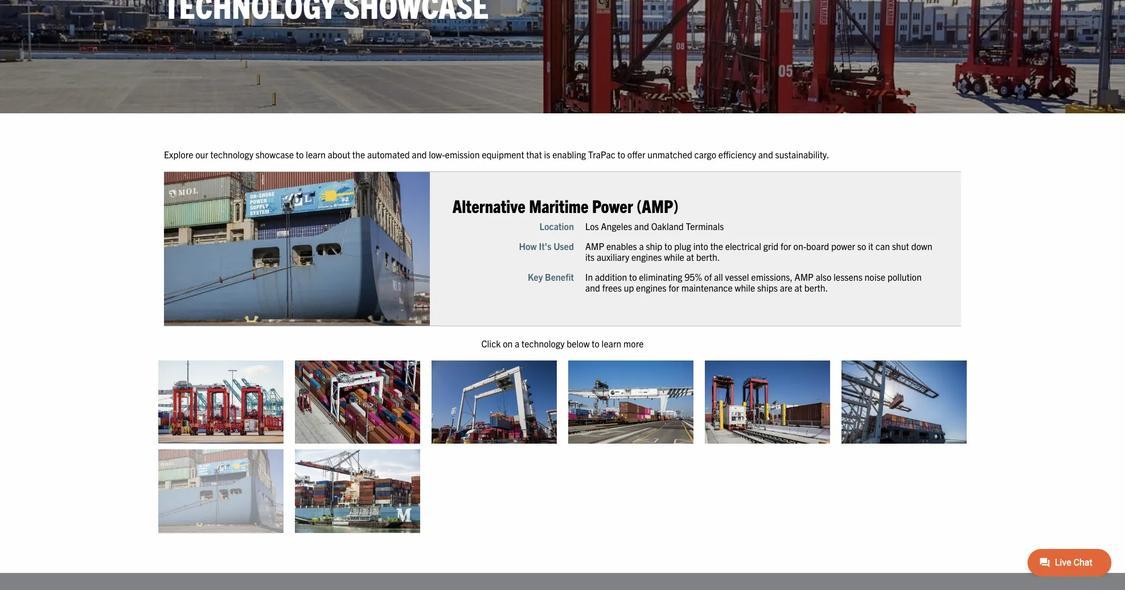 Task type: vqa. For each thing, say whether or not it's contained in the screenshot.
THE BELOW.
no



Task type: locate. For each thing, give the bounding box(es) containing it.
amp enables a ship to plug into the electrical grid for on-board power so it can shut down its auxiliary engines while at berth.
[[586, 240, 933, 262]]

engines
[[632, 251, 662, 262], [636, 282, 667, 293]]

1 horizontal spatial at
[[795, 282, 803, 293]]

1 horizontal spatial for
[[781, 240, 792, 251]]

at inside in addition to eliminating 95% of all vessel emissions, amp also lessens noise pollution and frees up engines for maintenance while ships are at berth.
[[795, 282, 803, 293]]

at right are
[[795, 282, 803, 293]]

technology
[[211, 149, 254, 160], [522, 338, 565, 349]]

a right on
[[515, 338, 520, 349]]

showcase
[[256, 149, 294, 160]]

angeles
[[601, 220, 632, 231]]

amp down los in the right top of the page
[[586, 240, 605, 251]]

0 vertical spatial the
[[353, 149, 365, 160]]

1 horizontal spatial amp
[[795, 271, 814, 282]]

berth. for emissions,
[[805, 282, 828, 293]]

0 vertical spatial a
[[639, 240, 644, 251]]

that
[[527, 149, 542, 160]]

at for while
[[687, 251, 694, 262]]

ships
[[758, 282, 778, 293]]

1 horizontal spatial learn
[[602, 338, 622, 349]]

its
[[586, 251, 595, 262]]

how
[[519, 240, 537, 251]]

for left on-
[[781, 240, 792, 251]]

0 horizontal spatial berth.
[[697, 251, 720, 262]]

1 horizontal spatial while
[[735, 282, 755, 293]]

0 vertical spatial amp
[[586, 240, 605, 251]]

and right efficiency in the right of the page
[[759, 149, 774, 160]]

at up 95%
[[687, 251, 694, 262]]

berth. right are
[[805, 282, 828, 293]]

at
[[687, 251, 694, 262], [795, 282, 803, 293]]

and left frees
[[586, 282, 600, 293]]

amp
[[586, 240, 605, 251], [795, 271, 814, 282]]

1 horizontal spatial the
[[711, 240, 723, 251]]

shut
[[892, 240, 910, 251]]

low-
[[429, 149, 445, 160]]

0 vertical spatial for
[[781, 240, 792, 251]]

learn left about
[[306, 149, 326, 160]]

for inside the amp enables a ship to plug into the electrical grid for on-board power so it can shut down its auxiliary engines while at berth.
[[781, 240, 792, 251]]

used
[[554, 240, 574, 251]]

the
[[353, 149, 365, 160], [711, 240, 723, 251]]

lessens
[[834, 271, 863, 282]]

berth.
[[697, 251, 720, 262], [805, 282, 828, 293]]

while left ships on the right of the page
[[735, 282, 755, 293]]

1 vertical spatial technology
[[522, 338, 565, 349]]

berth. up of
[[697, 251, 720, 262]]

and inside in addition to eliminating 95% of all vessel emissions, amp also lessens noise pollution and frees up engines for maintenance while ships are at berth.
[[586, 282, 600, 293]]

1 vertical spatial the
[[711, 240, 723, 251]]

95%
[[685, 271, 703, 282]]

is
[[544, 149, 551, 160]]

to
[[296, 149, 304, 160], [618, 149, 626, 160], [665, 240, 673, 251], [629, 271, 637, 282], [592, 338, 600, 349]]

ship
[[646, 240, 663, 251]]

are
[[780, 282, 793, 293]]

1 vertical spatial learn
[[602, 338, 622, 349]]

eliminating
[[639, 271, 683, 282]]

the right into at top right
[[711, 240, 723, 251]]

0 vertical spatial technology
[[211, 149, 254, 160]]

our
[[195, 149, 208, 160]]

a for ship
[[639, 240, 644, 251]]

how it's used
[[519, 240, 574, 251]]

while
[[664, 251, 685, 262], [735, 282, 755, 293]]

down
[[912, 240, 933, 251]]

1 vertical spatial a
[[515, 338, 520, 349]]

to right ship
[[665, 240, 673, 251]]

berth. inside the amp enables a ship to plug into the electrical grid for on-board power so it can shut down its auxiliary engines while at berth.
[[697, 251, 720, 262]]

of
[[705, 271, 712, 282]]

1 vertical spatial at
[[795, 282, 803, 293]]

0 horizontal spatial a
[[515, 338, 520, 349]]

0 horizontal spatial learn
[[306, 149, 326, 160]]

berth. inside in addition to eliminating 95% of all vessel emissions, amp also lessens noise pollution and frees up engines for maintenance while ships are at berth.
[[805, 282, 828, 293]]

power
[[832, 240, 856, 251]]

engines up eliminating
[[632, 251, 662, 262]]

0 vertical spatial while
[[664, 251, 685, 262]]

for inside in addition to eliminating 95% of all vessel emissions, amp also lessens noise pollution and frees up engines for maintenance while ships are at berth.
[[669, 282, 680, 293]]

0 vertical spatial at
[[687, 251, 694, 262]]

technology right the our
[[211, 149, 254, 160]]

amp left also
[[795, 271, 814, 282]]

for left 95%
[[669, 282, 680, 293]]

1 horizontal spatial a
[[639, 240, 644, 251]]

about
[[328, 149, 350, 160]]

a left ship
[[639, 240, 644, 251]]

on-
[[794, 240, 807, 251]]

click
[[482, 338, 501, 349]]

below
[[567, 338, 590, 349]]

click on a technology below to learn more
[[482, 338, 644, 349]]

at inside the amp enables a ship to plug into the electrical grid for on-board power so it can shut down its auxiliary engines while at berth.
[[687, 251, 694, 262]]

maritime
[[529, 194, 589, 216]]

1 vertical spatial for
[[669, 282, 680, 293]]

footer
[[0, 573, 1126, 590]]

trapac los angeles automated radiation scanning image
[[705, 360, 831, 444]]

benefit
[[545, 271, 574, 282]]

board
[[807, 240, 830, 251]]

1 vertical spatial berth.
[[805, 282, 828, 293]]

the inside the amp enables a ship to plug into the electrical grid for on-board power so it can shut down its auxiliary engines while at berth.
[[711, 240, 723, 251]]

0 horizontal spatial the
[[353, 149, 365, 160]]

engines right up
[[636, 282, 667, 293]]

technology left below
[[522, 338, 565, 349]]

into
[[694, 240, 709, 251]]

the for automated
[[353, 149, 365, 160]]

explore
[[164, 149, 193, 160]]

cargo
[[695, 149, 717, 160]]

to inside the amp enables a ship to plug into the electrical grid for on-board power so it can shut down its auxiliary engines while at berth.
[[665, 240, 673, 251]]

0 vertical spatial engines
[[632, 251, 662, 262]]

and
[[412, 149, 427, 160], [759, 149, 774, 160], [635, 220, 649, 231], [586, 282, 600, 293]]

plug
[[675, 240, 692, 251]]

1 horizontal spatial berth.
[[805, 282, 828, 293]]

grid
[[764, 240, 779, 251]]

0 horizontal spatial at
[[687, 251, 694, 262]]

auxiliary
[[597, 251, 630, 262]]

all
[[714, 271, 723, 282]]

for
[[781, 240, 792, 251], [669, 282, 680, 293]]

to right addition on the right top of page
[[629, 271, 637, 282]]

emission
[[445, 149, 480, 160]]

berth. for electrical
[[697, 251, 720, 262]]

learn left more
[[602, 338, 622, 349]]

0 horizontal spatial while
[[664, 251, 685, 262]]

alternative maritime power (amp)
[[453, 194, 679, 216]]

and left low-
[[412, 149, 427, 160]]

amp inside the amp enables a ship to plug into the electrical grid for on-board power so it can shut down its auxiliary engines while at berth.
[[586, 240, 605, 251]]

explore our technology showcase to learn about the automated and low-emission equipment that is enabling trapac to offer unmatched cargo efficiency and sustainability.
[[164, 149, 830, 160]]

a
[[639, 240, 644, 251], [515, 338, 520, 349]]

learn
[[306, 149, 326, 160], [602, 338, 622, 349]]

0 vertical spatial berth.
[[697, 251, 720, 262]]

a inside the amp enables a ship to plug into the electrical grid for on-board power so it can shut down its auxiliary engines while at berth.
[[639, 240, 644, 251]]

0 horizontal spatial for
[[669, 282, 680, 293]]

1 vertical spatial while
[[735, 282, 755, 293]]

1 vertical spatial engines
[[636, 282, 667, 293]]

while right ship
[[664, 251, 685, 262]]

1 vertical spatial amp
[[795, 271, 814, 282]]

the right about
[[353, 149, 365, 160]]

0 horizontal spatial amp
[[586, 240, 605, 251]]



Task type: describe. For each thing, give the bounding box(es) containing it.
emissions,
[[752, 271, 793, 282]]

to right showcase
[[296, 149, 304, 160]]

the for electrical
[[711, 240, 723, 251]]

at for are
[[795, 282, 803, 293]]

enables
[[607, 240, 637, 251]]

a for technology
[[515, 338, 520, 349]]

while inside the amp enables a ship to plug into the electrical grid for on-board power so it can shut down its auxiliary engines while at berth.
[[664, 251, 685, 262]]

1 horizontal spatial technology
[[522, 338, 565, 349]]

more
[[624, 338, 644, 349]]

engines inside in addition to eliminating 95% of all vessel emissions, amp also lessens noise pollution and frees up engines for maintenance while ships are at berth.
[[636, 282, 667, 293]]

pollution
[[888, 271, 922, 282]]

key
[[528, 271, 543, 282]]

alternative
[[453, 194, 526, 216]]

to right below
[[592, 338, 600, 349]]

sustainability.
[[776, 149, 830, 160]]

to inside in addition to eliminating 95% of all vessel emissions, amp also lessens noise pollution and frees up engines for maintenance while ships are at berth.
[[629, 271, 637, 282]]

frees
[[603, 282, 622, 293]]

up
[[624, 282, 634, 293]]

so
[[858, 240, 867, 251]]

0 horizontal spatial technology
[[211, 149, 254, 160]]

equipment
[[482, 149, 524, 160]]

0 vertical spatial learn
[[306, 149, 326, 160]]

location
[[540, 220, 574, 231]]

noise
[[865, 271, 886, 282]]

offer
[[628, 149, 646, 160]]

in
[[586, 271, 593, 282]]

los
[[586, 220, 599, 231]]

key benefit
[[528, 271, 574, 282]]

amp inside in addition to eliminating 95% of all vessel emissions, amp also lessens noise pollution and frees up engines for maintenance while ships are at berth.
[[795, 271, 814, 282]]

efficiency
[[719, 149, 757, 160]]

enabling
[[553, 149, 586, 160]]

vessel
[[725, 271, 749, 282]]

on
[[503, 338, 513, 349]]

los angeles and oakland terminals
[[586, 220, 724, 231]]

maintenance
[[682, 282, 733, 293]]

in addition to eliminating 95% of all vessel emissions, amp also lessens noise pollution and frees up engines for maintenance while ships are at berth.
[[586, 271, 922, 293]]

it
[[869, 240, 874, 251]]

alternative maritime power (amp) main content
[[153, 148, 1126, 539]]

trapac los angeles automated stacking crane image
[[295, 360, 420, 444]]

it's
[[539, 240, 552, 251]]

electrical
[[726, 240, 762, 251]]

automated
[[367, 149, 410, 160]]

addition
[[595, 271, 627, 282]]

unmatched
[[648, 149, 693, 160]]

trapac
[[588, 149, 616, 160]]

power
[[592, 194, 633, 216]]

also
[[816, 271, 832, 282]]

and up ship
[[635, 220, 649, 231]]

(amp)
[[637, 194, 679, 216]]

terminals
[[686, 220, 724, 231]]

oakland
[[651, 220, 684, 231]]

engines inside the amp enables a ship to plug into the electrical grid for on-board power so it can shut down its auxiliary engines while at berth.
[[632, 251, 662, 262]]

trapac los angeles automated straddle carrier image
[[158, 360, 284, 444]]

while inside in addition to eliminating 95% of all vessel emissions, amp also lessens noise pollution and frees up engines for maintenance while ships are at berth.
[[735, 282, 755, 293]]

to left offer
[[618, 149, 626, 160]]

can
[[876, 240, 890, 251]]



